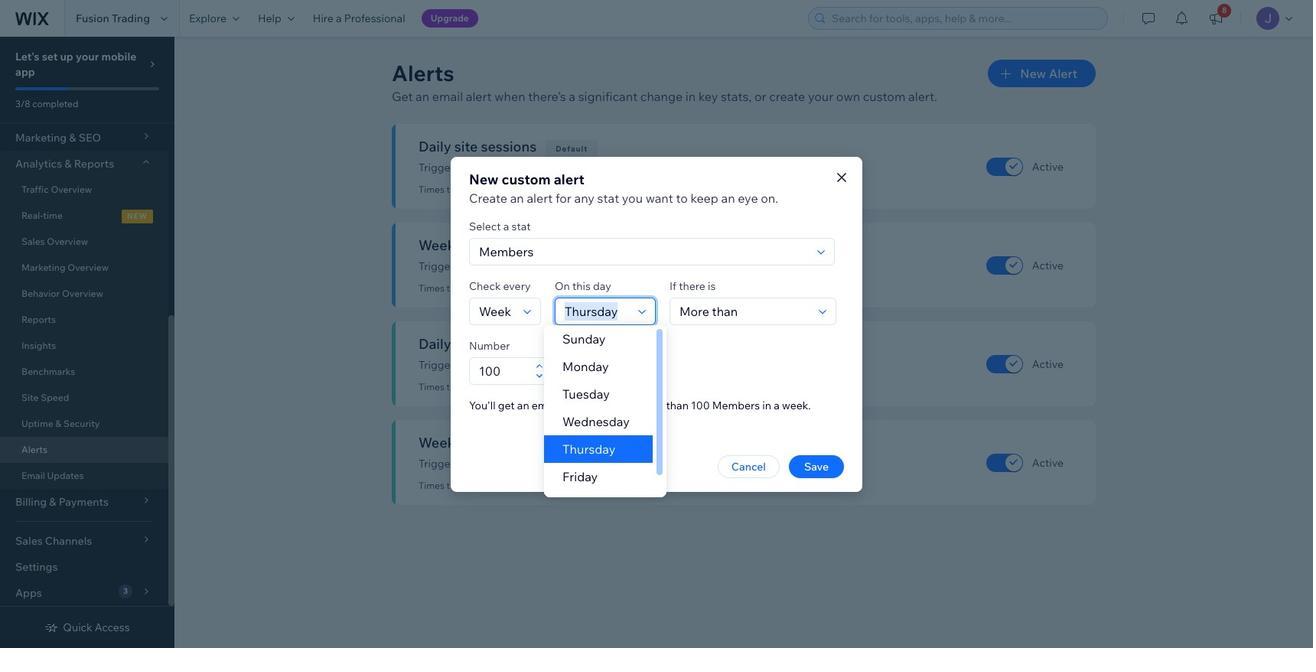 Task type: locate. For each thing, give the bounding box(es) containing it.
&
[[65, 157, 72, 171], [55, 418, 61, 429]]

times triggered: never triggered for weekly site sessions
[[419, 282, 558, 294]]

list box
[[544, 325, 666, 518]]

stat inside new custom alert create an alert for any stat you want to keep an eye on.
[[597, 190, 619, 205]]

weekly up saturday
[[565, 457, 600, 471]]

in left the key
[[686, 89, 696, 104]]

overview up marketing overview
[[47, 236, 88, 247]]

0 vertical spatial &
[[65, 157, 72, 171]]

get
[[392, 89, 413, 104]]

1 horizontal spatial alerts
[[392, 60, 454, 86]]

your left own on the top of page
[[808, 89, 834, 104]]

times triggered: never triggered up you'll
[[419, 381, 558, 393]]

security
[[63, 418, 100, 429]]

0 vertical spatial sales.
[[616, 358, 644, 372]]

0 horizontal spatial new
[[469, 170, 499, 188]]

weekly
[[565, 259, 600, 273], [565, 457, 600, 471]]

hire a professional link
[[304, 0, 414, 37]]

alerts up email
[[21, 444, 47, 455]]

significant down weekly total sales
[[459, 457, 511, 471]]

triggered down trigger: significant change in daily total sales.
[[517, 381, 558, 393]]

alert up for
[[554, 170, 584, 188]]

in left week.
[[762, 398, 771, 412]]

default for daily site sessions
[[556, 144, 588, 154]]

sales
[[21, 236, 45, 247]]

1 times triggered: never triggered from the top
[[419, 184, 558, 195]]

4 never from the top
[[491, 480, 515, 491]]

0 vertical spatial alert
[[466, 89, 492, 104]]

email updates
[[21, 470, 84, 481]]

in for daily total sales
[[553, 358, 562, 372]]

in inside alerts get an email alert when there's a significant change in key stats, or create your own custom alert.
[[686, 89, 696, 104]]

total down you'll
[[469, 434, 499, 452]]

trigger: significant change in weekly site sessions.
[[419, 259, 668, 273]]

1 daily from the top
[[565, 161, 588, 174]]

2 triggered from the top
[[517, 282, 558, 294]]

total down check every "field"
[[454, 335, 484, 353]]

3 triggered from the top
[[517, 381, 558, 393]]

1 vertical spatial sales.
[[627, 457, 655, 471]]

0 vertical spatial reports
[[74, 157, 114, 171]]

upgrade
[[431, 12, 469, 24]]

in up on
[[553, 259, 562, 273]]

weekly
[[419, 236, 466, 254], [419, 434, 466, 452]]

daily
[[419, 138, 451, 155], [419, 335, 451, 353]]

1 vertical spatial stat
[[512, 219, 531, 233]]

significant for daily total sales
[[459, 358, 511, 372]]

you'll
[[469, 398, 496, 412]]

default for weekly total sales
[[554, 440, 587, 450]]

there up wednesday
[[590, 398, 617, 412]]

tuesday
[[562, 386, 610, 402]]

1 vertical spatial your
[[808, 89, 834, 104]]

new for alert
[[1020, 66, 1046, 81]]

quick
[[63, 621, 92, 634]]

traffic
[[21, 184, 49, 195]]

2 times from the top
[[419, 282, 444, 294]]

1 horizontal spatial your
[[808, 89, 834, 104]]

0 vertical spatial email
[[432, 89, 463, 104]]

sales. up 'are'
[[616, 358, 644, 372]]

times triggered: never triggered
[[419, 184, 558, 195], [419, 282, 558, 294], [419, 381, 558, 393], [419, 480, 558, 491]]

trigger: down daily site sessions
[[419, 161, 457, 174]]

alerts up get
[[392, 60, 454, 86]]

times
[[419, 184, 444, 195], [419, 282, 444, 294], [419, 381, 444, 393], [419, 480, 444, 491]]

1 active from the top
[[1032, 160, 1064, 173]]

2 weekly from the top
[[565, 457, 600, 471]]

reports up the insights
[[21, 314, 56, 325]]

alert up daily site sessions
[[466, 89, 492, 104]]

triggered:
[[447, 184, 489, 195], [447, 282, 489, 294], [447, 381, 489, 393], [447, 480, 489, 491]]

an right the get
[[517, 398, 529, 412]]

email right get
[[432, 89, 463, 104]]

0 horizontal spatial reports
[[21, 314, 56, 325]]

save button
[[789, 455, 844, 478]]

in up for
[[553, 161, 562, 174]]

0 vertical spatial daily
[[419, 138, 451, 155]]

8 button
[[1199, 0, 1233, 37]]

weekly total sales
[[419, 434, 535, 452]]

3 triggered: from the top
[[447, 381, 489, 393]]

email
[[432, 89, 463, 104], [532, 398, 559, 412]]

& inside popup button
[[65, 157, 72, 171]]

stat
[[597, 190, 619, 205], [512, 219, 531, 233]]

4 trigger: from the top
[[419, 457, 457, 471]]

2 daily from the top
[[565, 358, 588, 372]]

default for weekly site sessions
[[571, 243, 603, 253]]

1 vertical spatial alerts
[[21, 444, 47, 455]]

sales. for daily total sales
[[616, 358, 644, 372]]

0 vertical spatial weekly
[[419, 236, 466, 254]]

trigger:
[[419, 161, 457, 174], [419, 259, 457, 273], [419, 358, 457, 372], [419, 457, 457, 471]]

trigger: down weekly site sessions
[[419, 259, 457, 273]]

sales overview link
[[0, 229, 168, 255]]

overview down analytics & reports
[[51, 184, 92, 195]]

0 vertical spatial when
[[495, 89, 525, 104]]

3 times from the top
[[419, 381, 444, 393]]

check
[[469, 279, 501, 293]]

uptime & security link
[[0, 411, 168, 437]]

default up friday
[[554, 440, 587, 450]]

2 never from the top
[[491, 282, 515, 294]]

trigger: for weekly total sales
[[419, 457, 457, 471]]

total
[[454, 335, 484, 353], [591, 358, 613, 372], [469, 434, 499, 452], [602, 457, 625, 471]]

alert left for
[[527, 190, 553, 205]]

default up trigger: significant change in daily total sales.
[[539, 341, 571, 351]]

save
[[804, 460, 829, 473]]

0 horizontal spatial alert
[[466, 89, 492, 104]]

email inside alerts get an email alert when there's a significant change in key stats, or create your own custom alert.
[[432, 89, 463, 104]]

change up every
[[514, 259, 551, 273]]

& up traffic overview
[[65, 157, 72, 171]]

2 active from the top
[[1032, 258, 1064, 272]]

times left create
[[419, 184, 444, 195]]

significant down daily site sessions
[[459, 161, 511, 174]]

0 vertical spatial sessions.
[[611, 161, 656, 174]]

triggered: up you'll
[[447, 381, 489, 393]]

change left the key
[[640, 89, 683, 104]]

2 weekly from the top
[[419, 434, 466, 452]]

triggered down trigger: significant change in weekly site sessions.
[[517, 282, 558, 294]]

list box containing sunday
[[544, 325, 666, 518]]

0 vertical spatial there
[[679, 279, 705, 293]]

an right get
[[416, 89, 429, 104]]

never up the get
[[491, 381, 515, 393]]

1 vertical spatial &
[[55, 418, 61, 429]]

custom inside new custom alert create an alert for any stat you want to keep an eye on.
[[502, 170, 551, 188]]

sales up "trigger: significant change in weekly total sales."
[[502, 434, 535, 452]]

0 horizontal spatial custom
[[502, 170, 551, 188]]

quick access button
[[45, 621, 130, 634]]

active for daily site sessions
[[1032, 160, 1064, 173]]

default up trigger: significant change in daily site sessions.
[[556, 144, 588, 154]]

weekly up the this
[[565, 259, 600, 273]]

0 vertical spatial weekly
[[565, 259, 600, 273]]

day
[[593, 279, 611, 293]]

alert.
[[908, 89, 937, 104]]

4 times from the top
[[419, 480, 444, 491]]

1 triggered from the top
[[517, 184, 558, 195]]

2 triggered: from the top
[[447, 282, 489, 294]]

alert
[[466, 89, 492, 104], [554, 170, 584, 188], [527, 190, 553, 205]]

overview down sales overview link
[[68, 262, 109, 273]]

If there is field
[[675, 298, 814, 324]]

there right the "if" at the right top of page
[[679, 279, 705, 293]]

stat right any in the left of the page
[[597, 190, 619, 205]]

weekly site sessions
[[419, 236, 552, 254]]

is
[[708, 279, 716, 293]]

in left friday
[[553, 457, 562, 471]]

in for daily site sessions
[[553, 161, 562, 174]]

2 times triggered: never triggered from the top
[[419, 282, 558, 294]]

access
[[95, 621, 130, 634]]

week.
[[782, 398, 811, 412]]

1 trigger: from the top
[[419, 161, 457, 174]]

new up create
[[469, 170, 499, 188]]

triggered: for weekly total sales
[[447, 480, 489, 491]]

1 triggered: from the top
[[447, 184, 489, 195]]

1 horizontal spatial stat
[[597, 190, 619, 205]]

3/8 completed
[[15, 98, 78, 109]]

1 weekly from the top
[[565, 259, 600, 273]]

2 trigger: from the top
[[419, 259, 457, 273]]

sales
[[487, 335, 520, 353], [502, 434, 535, 452]]

default for daily total sales
[[539, 341, 571, 351]]

email right the get
[[532, 398, 559, 412]]

trigger: for daily total sales
[[419, 358, 457, 372]]

you
[[622, 190, 643, 205]]

select a stat
[[469, 219, 531, 233]]

never down "trigger: significant change in weekly total sales."
[[491, 480, 515, 491]]

0 horizontal spatial your
[[76, 50, 99, 64]]

are
[[619, 398, 635, 412]]

1 vertical spatial daily
[[565, 358, 588, 372]]

0 horizontal spatial there
[[590, 398, 617, 412]]

significant for weekly total sales
[[459, 457, 511, 471]]

email for you'll
[[532, 398, 559, 412]]

4 active from the top
[[1032, 456, 1064, 469]]

0 vertical spatial daily
[[565, 161, 588, 174]]

3 trigger: from the top
[[419, 358, 457, 372]]

new inside button
[[1020, 66, 1046, 81]]

0 vertical spatial sales
[[487, 335, 520, 353]]

1 never from the top
[[491, 184, 515, 195]]

0 vertical spatial custom
[[863, 89, 906, 104]]

on this day
[[555, 279, 611, 293]]

help button
[[249, 0, 304, 37]]

times down weekly total sales
[[419, 480, 444, 491]]

4 triggered: from the top
[[447, 480, 489, 491]]

0 horizontal spatial stat
[[512, 219, 531, 233]]

stat right 'select' at the top left of the page
[[512, 219, 531, 233]]

never for weekly site sessions
[[491, 282, 515, 294]]

thursday
[[562, 442, 616, 457]]

new inside new custom alert create an alert for any stat you want to keep an eye on.
[[469, 170, 499, 188]]

never for daily site sessions
[[491, 184, 515, 195]]

trigger: significant change in daily site sessions.
[[419, 161, 656, 174]]

3 active from the top
[[1032, 357, 1064, 371]]

Select a stat field
[[474, 238, 813, 264]]

up
[[60, 50, 73, 64]]

0 vertical spatial stat
[[597, 190, 619, 205]]

0 vertical spatial new
[[1020, 66, 1046, 81]]

more
[[638, 398, 664, 412]]

& right "uptime"
[[55, 418, 61, 429]]

change for weekly site sessions
[[514, 259, 551, 273]]

1 vertical spatial weekly
[[419, 434, 466, 452]]

4 times triggered: never triggered from the top
[[419, 480, 558, 491]]

3 never from the top
[[491, 381, 515, 393]]

sales for daily total sales
[[487, 335, 520, 353]]

site up create
[[454, 138, 478, 155]]

sessions up trigger: significant change in weekly site sessions.
[[496, 236, 552, 254]]

custom right own on the top of page
[[863, 89, 906, 104]]

times triggered: never triggered down weekly total sales
[[419, 480, 558, 491]]

significant for weekly site sessions
[[459, 259, 511, 273]]

times triggered: never triggered up 'select' at the top left of the page
[[419, 184, 558, 195]]

1 vertical spatial sales
[[502, 434, 535, 452]]

change for weekly total sales
[[514, 457, 551, 471]]

active for weekly site sessions
[[1032, 258, 1064, 272]]

new
[[1020, 66, 1046, 81], [469, 170, 499, 188]]

1 horizontal spatial custom
[[863, 89, 906, 104]]

1 times from the top
[[419, 184, 444, 195]]

1 horizontal spatial new
[[1020, 66, 1046, 81]]

0 horizontal spatial &
[[55, 418, 61, 429]]

benchmarks
[[21, 366, 75, 377]]

0 vertical spatial your
[[76, 50, 99, 64]]

1 horizontal spatial email
[[532, 398, 559, 412]]

your right up
[[76, 50, 99, 64]]

change for daily total sales
[[514, 358, 551, 372]]

1 vertical spatial when
[[561, 398, 588, 412]]

a
[[336, 11, 342, 25], [569, 89, 576, 104], [503, 219, 509, 233], [774, 398, 780, 412]]

alerts inside sidebar element
[[21, 444, 47, 455]]

never up select a stat
[[491, 184, 515, 195]]

triggered: up check every "field"
[[447, 282, 489, 294]]

sales for weekly total sales
[[502, 434, 535, 452]]

sales up number text box
[[487, 335, 520, 353]]

alerts
[[392, 60, 454, 86], [21, 444, 47, 455]]

want
[[646, 190, 673, 205]]

benchmarks link
[[0, 359, 168, 385]]

change left friday
[[514, 457, 551, 471]]

1 vertical spatial weekly
[[565, 457, 600, 471]]

1 vertical spatial daily
[[419, 335, 451, 353]]

when
[[495, 89, 525, 104], [561, 398, 588, 412]]

significant for daily site sessions
[[459, 161, 511, 174]]

On this day field
[[560, 298, 634, 324]]

never for weekly total sales
[[491, 480, 515, 491]]

triggered down trigger: significant change in daily site sessions.
[[517, 184, 558, 195]]

trigger: down weekly total sales
[[419, 457, 457, 471]]

3 times triggered: never triggered from the top
[[419, 381, 558, 393]]

daily for daily site sessions
[[419, 138, 451, 155]]

overview for sales overview
[[47, 236, 88, 247]]

real-
[[21, 210, 43, 221]]

daily for sessions
[[565, 161, 588, 174]]

times triggered: never triggered up check every "field"
[[419, 282, 558, 294]]

1 vertical spatial sessions
[[496, 236, 552, 254]]

1 vertical spatial email
[[532, 398, 559, 412]]

1 horizontal spatial reports
[[74, 157, 114, 171]]

when left there's
[[495, 89, 525, 104]]

4 triggered from the top
[[517, 480, 558, 491]]

triggered
[[517, 184, 558, 195], [517, 282, 558, 294], [517, 381, 558, 393], [517, 480, 558, 491]]

1 vertical spatial new
[[469, 170, 499, 188]]

daily for daily total sales
[[419, 335, 451, 353]]

when up wednesday
[[561, 398, 588, 412]]

1 horizontal spatial &
[[65, 157, 72, 171]]

a right there's
[[569, 89, 576, 104]]

active
[[1032, 160, 1064, 173], [1032, 258, 1064, 272], [1032, 357, 1064, 371], [1032, 456, 1064, 469]]

0 vertical spatial sessions
[[481, 138, 537, 155]]

1 daily from the top
[[419, 138, 451, 155]]

& for analytics
[[65, 157, 72, 171]]

overview inside 'link'
[[68, 262, 109, 273]]

0 horizontal spatial alerts
[[21, 444, 47, 455]]

change for daily site sessions
[[514, 161, 551, 174]]

triggered for weekly total sales
[[517, 480, 558, 491]]

new alert button
[[988, 60, 1096, 87]]

thursday option
[[544, 435, 653, 463]]

times down daily total sales
[[419, 381, 444, 393]]

an right create
[[510, 190, 524, 205]]

0 horizontal spatial email
[[432, 89, 463, 104]]

settings link
[[0, 554, 168, 580]]

never up check every "field"
[[491, 282, 515, 294]]

0 vertical spatial alerts
[[392, 60, 454, 86]]

keep
[[691, 190, 718, 205]]

daily up any in the left of the page
[[565, 161, 588, 174]]

& for uptime
[[55, 418, 61, 429]]

1 weekly from the top
[[419, 236, 466, 254]]

daily down the sunday
[[565, 358, 588, 372]]

change up the get
[[514, 358, 551, 372]]

reports up traffic overview link in the top left of the page
[[74, 157, 114, 171]]

behavior overview
[[21, 288, 103, 299]]

significant up check
[[459, 259, 511, 273]]

triggered down "trigger: significant change in weekly total sales."
[[517, 480, 558, 491]]

0 horizontal spatial when
[[495, 89, 525, 104]]

triggered for daily site sessions
[[517, 184, 558, 195]]

new left the alert
[[1020, 66, 1046, 81]]

2 vertical spatial alert
[[527, 190, 553, 205]]

alerts inside alerts get an email alert when there's a significant change in key stats, or create your own custom alert.
[[392, 60, 454, 86]]

1 vertical spatial sessions.
[[622, 259, 668, 273]]

trigger: down daily total sales
[[419, 358, 457, 372]]

overview down 'marketing overview' 'link'
[[62, 288, 103, 299]]

active for daily total sales
[[1032, 357, 1064, 371]]

custom up create
[[502, 170, 551, 188]]

times triggered: never triggered for daily total sales
[[419, 381, 558, 393]]

sessions
[[481, 138, 537, 155], [496, 236, 552, 254]]

1 vertical spatial custom
[[502, 170, 551, 188]]

significant right there's
[[578, 89, 638, 104]]

1 vertical spatial there
[[590, 398, 617, 412]]

significant down number
[[459, 358, 511, 372]]

2 daily from the top
[[419, 335, 451, 353]]

sales. right thursday at the left of the page
[[627, 457, 655, 471]]

1 vertical spatial alert
[[554, 170, 584, 188]]

real-time
[[21, 210, 63, 221]]

professional
[[344, 11, 405, 25]]

a left week.
[[774, 398, 780, 412]]

triggered: up 'select' at the top left of the page
[[447, 184, 489, 195]]

for
[[556, 190, 572, 205]]

change down daily site sessions
[[514, 161, 551, 174]]

times left check
[[419, 282, 444, 294]]

sessions. for daily site sessions
[[611, 161, 656, 174]]

marketing overview
[[21, 262, 109, 273]]

sessions up trigger: significant change in daily site sessions.
[[481, 138, 537, 155]]

saturday
[[562, 497, 614, 512]]

in left monday
[[553, 358, 562, 372]]

daily for sales
[[565, 358, 588, 372]]

default up on this day
[[571, 243, 603, 253]]

triggered: down weekly total sales
[[447, 480, 489, 491]]



Task type: describe. For each thing, give the bounding box(es) containing it.
weekly for weekly site sessions
[[419, 236, 466, 254]]

marketing overview link
[[0, 255, 168, 281]]

own
[[836, 89, 860, 104]]

settings
[[15, 560, 58, 574]]

alert inside alerts get an email alert when there's a significant change in key stats, or create your own custom alert.
[[466, 89, 492, 104]]

your inside alerts get an email alert when there's a significant change in key stats, or create your own custom alert.
[[808, 89, 834, 104]]

fusion trading
[[76, 11, 150, 25]]

if
[[670, 279, 677, 293]]

1 vertical spatial reports
[[21, 314, 56, 325]]

wednesday
[[562, 414, 630, 429]]

total down the sunday
[[591, 358, 613, 372]]

alerts link
[[0, 437, 168, 463]]

times triggered: never triggered for weekly total sales
[[419, 480, 558, 491]]

sidebar element
[[0, 0, 174, 648]]

never for daily total sales
[[491, 381, 515, 393]]

behavior
[[21, 288, 60, 299]]

alerts for alerts get an email alert when there's a significant change in key stats, or create your own custom alert.
[[392, 60, 454, 86]]

every
[[503, 279, 531, 293]]

this
[[572, 279, 591, 293]]

Number text field
[[474, 358, 531, 384]]

triggered: for weekly site sessions
[[447, 282, 489, 294]]

traffic overview
[[21, 184, 92, 195]]

times for daily site sessions
[[419, 184, 444, 195]]

stats,
[[721, 89, 752, 104]]

in for weekly total sales
[[553, 457, 562, 471]]

uptime
[[21, 418, 53, 429]]

Check every field
[[474, 298, 519, 324]]

change inside alerts get an email alert when there's a significant change in key stats, or create your own custom alert.
[[640, 89, 683, 104]]

active for weekly total sales
[[1032, 456, 1064, 469]]

reports inside popup button
[[74, 157, 114, 171]]

eye
[[738, 190, 758, 205]]

trigger: for daily site sessions
[[419, 161, 457, 174]]

number
[[469, 339, 510, 352]]

you'll get an email when there are more than 100 members in a week.
[[469, 398, 811, 412]]

explore
[[189, 11, 226, 25]]

completed
[[32, 98, 78, 109]]

new
[[127, 211, 148, 221]]

alert
[[1049, 66, 1077, 81]]

analytics & reports button
[[0, 151, 168, 177]]

a right hire
[[336, 11, 342, 25]]

a right 'select' at the top left of the page
[[503, 219, 509, 233]]

times for weekly site sessions
[[419, 282, 444, 294]]

weekly for weekly total sales
[[419, 434, 466, 452]]

cancel button
[[718, 455, 780, 478]]

reports link
[[0, 307, 168, 333]]

fusion
[[76, 11, 109, 25]]

analytics
[[15, 157, 62, 171]]

Search for tools, apps, help & more... field
[[827, 8, 1103, 29]]

trigger: for weekly site sessions
[[419, 259, 457, 273]]

sessions for daily site sessions
[[481, 138, 537, 155]]

if there is
[[670, 279, 716, 293]]

new custom alert create an alert for any stat you want to keep an eye on.
[[469, 170, 778, 205]]

site
[[21, 392, 39, 403]]

trigger: significant change in daily total sales.
[[419, 358, 644, 372]]

let's set up your mobile app
[[15, 50, 137, 79]]

1 horizontal spatial when
[[561, 398, 588, 412]]

times triggered: never triggered for daily site sessions
[[419, 184, 558, 195]]

speed
[[41, 392, 69, 403]]

when inside alerts get an email alert when there's a significant change in key stats, or create your own custom alert.
[[495, 89, 525, 104]]

alerts for alerts
[[21, 444, 47, 455]]

site up day
[[602, 259, 620, 273]]

marketing
[[21, 262, 66, 273]]

sales overview
[[21, 236, 88, 247]]

sunday
[[562, 331, 606, 347]]

100
[[691, 398, 710, 412]]

total right friday
[[602, 457, 625, 471]]

than
[[666, 398, 689, 412]]

triggered for daily total sales
[[517, 381, 558, 393]]

triggered: for daily site sessions
[[447, 184, 489, 195]]

an inside alerts get an email alert when there's a significant change in key stats, or create your own custom alert.
[[416, 89, 429, 104]]

site down 'select' at the top left of the page
[[469, 236, 493, 254]]

let's
[[15, 50, 39, 64]]

insights
[[21, 340, 56, 351]]

quick access
[[63, 621, 130, 634]]

there's
[[528, 89, 566, 104]]

your inside let's set up your mobile app
[[76, 50, 99, 64]]

updates
[[47, 470, 84, 481]]

email
[[21, 470, 45, 481]]

cancel
[[731, 460, 766, 473]]

sessions. for weekly site sessions
[[622, 259, 668, 273]]

set
[[42, 50, 58, 64]]

an left eye
[[721, 190, 735, 205]]

check every
[[469, 279, 531, 293]]

email for alerts
[[432, 89, 463, 104]]

upgrade button
[[421, 9, 478, 28]]

new for custom
[[469, 170, 499, 188]]

a inside alerts get an email alert when there's a significant change in key stats, or create your own custom alert.
[[569, 89, 576, 104]]

significant inside alerts get an email alert when there's a significant change in key stats, or create your own custom alert.
[[578, 89, 638, 104]]

2 horizontal spatial alert
[[554, 170, 584, 188]]

sessions for weekly site sessions
[[496, 236, 552, 254]]

1 horizontal spatial alert
[[527, 190, 553, 205]]

time
[[43, 210, 63, 221]]

friday
[[562, 469, 598, 484]]

weekly for sales
[[565, 457, 600, 471]]

insights link
[[0, 333, 168, 359]]

get
[[498, 398, 515, 412]]

sales. for weekly total sales
[[627, 457, 655, 471]]

mobile
[[101, 50, 137, 64]]

times for daily total sales
[[419, 381, 444, 393]]

trading
[[112, 11, 150, 25]]

3/8
[[15, 98, 30, 109]]

on.
[[761, 190, 778, 205]]

triggered for weekly site sessions
[[517, 282, 558, 294]]

in for weekly site sessions
[[553, 259, 562, 273]]

times for weekly total sales
[[419, 480, 444, 491]]

email updates link
[[0, 463, 168, 489]]

overview for behavior overview
[[62, 288, 103, 299]]

monday
[[562, 359, 609, 374]]

create
[[469, 190, 507, 205]]

uptime & security
[[21, 418, 100, 429]]

triggered: for daily total sales
[[447, 381, 489, 393]]

8
[[1222, 5, 1227, 15]]

overview for marketing overview
[[68, 262, 109, 273]]

key
[[699, 89, 718, 104]]

1 horizontal spatial there
[[679, 279, 705, 293]]

new alert
[[1020, 66, 1077, 81]]

weekly for sessions
[[565, 259, 600, 273]]

site up any in the left of the page
[[591, 161, 609, 174]]

daily total sales
[[419, 335, 520, 353]]

create
[[769, 89, 805, 104]]

custom inside alerts get an email alert when there's a significant change in key stats, or create your own custom alert.
[[863, 89, 906, 104]]

overview for traffic overview
[[51, 184, 92, 195]]

app
[[15, 65, 35, 79]]

hire a professional
[[313, 11, 405, 25]]

help
[[258, 11, 281, 25]]



Task type: vqa. For each thing, say whether or not it's contained in the screenshot.
Daily total sales's Trigger:
yes



